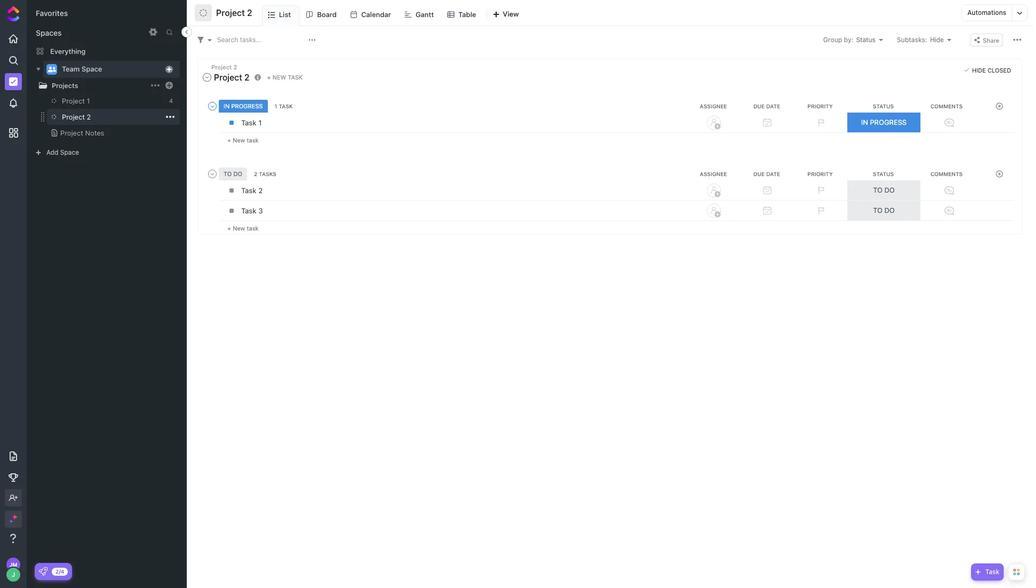 Task type: locate. For each thing, give the bounding box(es) containing it.
do
[[885, 186, 895, 194], [885, 206, 895, 215]]

1 vertical spatial due
[[754, 171, 765, 177]]

1
[[87, 97, 90, 105], [275, 103, 277, 109], [259, 118, 262, 127]]

assignee
[[700, 103, 727, 109], [700, 171, 727, 177]]

1 for task 1
[[259, 118, 262, 127]]

1 vertical spatial date
[[767, 171, 781, 177]]

1 vertical spatial to do button
[[848, 201, 921, 220]]

do for task 2
[[885, 186, 895, 194]]

2 left list info image
[[244, 72, 250, 82]]

2 tasks
[[254, 171, 277, 177]]

task 3 link
[[239, 202, 685, 220]]

1 to do from the top
[[874, 186, 895, 194]]

0 vertical spatial priority
[[808, 103, 833, 109]]

1 assignee button from the top
[[688, 103, 742, 109]]

2 comments from the top
[[931, 171, 963, 177]]

+ new task down task 3
[[227, 225, 259, 232]]

1 vertical spatial hide
[[973, 66, 987, 73]]

status for 1 task
[[873, 103, 894, 109]]

project 2 link
[[40, 109, 162, 125]]

favorites button
[[36, 9, 68, 18]]

2 priority from the top
[[808, 171, 833, 177]]

project 2 inside button
[[216, 8, 252, 18]]

0 vertical spatial due
[[754, 103, 765, 109]]

due
[[754, 103, 765, 109], [754, 171, 765, 177]]

new right list info image
[[273, 74, 286, 81]]

date
[[767, 103, 781, 109], [767, 171, 781, 177]]

task 2 link
[[239, 181, 685, 200]]

status button down the in progress dropdown button
[[848, 171, 922, 177]]

1 vertical spatial space
[[60, 148, 79, 156]]

1 vertical spatial status button
[[848, 171, 922, 177]]

task 1
[[241, 118, 262, 127]]

task 1 link
[[239, 114, 685, 132]]

calendar
[[361, 10, 391, 18]]

project left list info image
[[214, 72, 242, 82]]

1 vertical spatial set priority image
[[813, 203, 829, 219]]

user friends image
[[48, 66, 56, 73]]

task
[[241, 118, 257, 127], [241, 186, 257, 195], [241, 207, 257, 215], [986, 568, 1000, 576]]

status button for 2 tasks
[[848, 171, 922, 177]]

everything link
[[27, 43, 186, 60]]

project notes
[[60, 129, 104, 137]]

1 date from the top
[[767, 103, 781, 109]]

1 vertical spatial due date button
[[742, 171, 795, 177]]

0 vertical spatial assignee button
[[688, 103, 742, 109]]

new down task 1
[[233, 137, 245, 143]]

1 horizontal spatial space
[[82, 65, 102, 73]]

1 status button from the top
[[848, 103, 922, 109]]

calendar link
[[361, 5, 395, 26]]

project 1 link
[[52, 93, 162, 109]]

space
[[82, 65, 102, 73], [60, 148, 79, 156]]

0 vertical spatial to
[[874, 186, 883, 194]]

to do button
[[848, 180, 921, 200], [848, 201, 921, 220]]

1 set priority image from the top
[[813, 115, 829, 131]]

project 2 up search tasks...
[[216, 8, 252, 18]]

set priority element for task 2
[[813, 182, 829, 198]]

status
[[857, 36, 876, 44], [873, 103, 894, 109], [873, 171, 894, 177]]

subtasks: hide
[[897, 36, 945, 44]]

+
[[267, 74, 271, 81], [227, 137, 231, 143], [227, 225, 231, 232]]

to
[[874, 186, 883, 194], [874, 206, 883, 215]]

1 horizontal spatial 1
[[259, 118, 262, 127]]

set priority image
[[813, 115, 829, 131], [813, 203, 829, 219]]

0 vertical spatial comments button
[[922, 103, 975, 109]]

project down projects
[[62, 97, 85, 105]]

1 assignee from the top
[[700, 103, 727, 109]]

3
[[259, 207, 263, 215]]

share
[[984, 37, 1000, 44]]

set priority image
[[813, 182, 829, 198]]

1 priority button from the top
[[795, 103, 848, 109]]

onboarding checklist button element
[[39, 568, 48, 576]]

2 to do button from the top
[[848, 201, 921, 220]]

hide
[[931, 36, 945, 44], [973, 66, 987, 73]]

space right team
[[82, 65, 102, 73]]

new down task 3
[[233, 225, 245, 232]]

task
[[288, 74, 303, 81], [279, 103, 293, 109], [247, 137, 259, 143], [247, 225, 259, 232]]

sparkle svg 2 image
[[9, 520, 13, 524]]

1 vertical spatial due date
[[754, 171, 781, 177]]

0 vertical spatial to do button
[[848, 180, 921, 200]]

1 vertical spatial to
[[874, 206, 883, 215]]

priority button for 1 task
[[795, 103, 848, 109]]

0 horizontal spatial dropdown menu image
[[149, 28, 158, 36]]

status button up in progress
[[848, 103, 922, 109]]

0 vertical spatial space
[[82, 65, 102, 73]]

project 2 inside dropdown button
[[214, 72, 250, 82]]

1 due date from the top
[[754, 103, 781, 109]]

status up in progress
[[873, 103, 894, 109]]

dropdown menu image
[[167, 82, 172, 88]]

due date
[[754, 103, 781, 109], [754, 171, 781, 177]]

status button
[[848, 103, 922, 109], [848, 171, 922, 177]]

to do
[[874, 186, 895, 194], [874, 206, 895, 215]]

0 vertical spatial set priority image
[[813, 115, 829, 131]]

2 up notes
[[87, 113, 91, 121]]

task for task 3
[[241, 207, 257, 215]]

2 to from the top
[[874, 206, 883, 215]]

board link
[[317, 5, 341, 26]]

hide closed
[[973, 66, 1012, 73]]

space inside team space link
[[82, 65, 102, 73]]

1 horizontal spatial hide
[[973, 66, 987, 73]]

2 inside button
[[247, 8, 252, 18]]

list info image
[[254, 74, 261, 80]]

hide right subtasks:
[[931, 36, 945, 44]]

project notes link
[[50, 125, 162, 141]]

1 vertical spatial do
[[885, 206, 895, 215]]

1 vertical spatial assignee
[[700, 171, 727, 177]]

by:
[[844, 36, 854, 44]]

space right add
[[60, 148, 79, 156]]

project 2 button
[[212, 1, 252, 25]]

0 vertical spatial due date button
[[742, 103, 795, 109]]

project inside button
[[216, 8, 245, 18]]

0 vertical spatial set priority element
[[813, 115, 829, 131]]

+ new task right list info image
[[267, 74, 303, 81]]

assignee for 2 tasks
[[700, 171, 727, 177]]

2 status button from the top
[[848, 171, 922, 177]]

1 vertical spatial assignee button
[[688, 171, 742, 177]]

2/4
[[56, 568, 64, 575]]

2 due date button from the top
[[742, 171, 795, 177]]

2 vertical spatial set priority element
[[813, 203, 829, 219]]

project up search
[[216, 8, 245, 18]]

due date button for task
[[742, 103, 795, 109]]

1 vertical spatial priority button
[[795, 171, 848, 177]]

assignee button for tasks
[[688, 171, 742, 177]]

table link
[[459, 5, 481, 26]]

2 to do from the top
[[874, 206, 895, 215]]

0 vertical spatial to do
[[874, 186, 895, 194]]

1 due from the top
[[754, 103, 765, 109]]

0 horizontal spatial 1
[[87, 97, 90, 105]]

1 to from the top
[[874, 186, 883, 194]]

task for task 1
[[241, 118, 257, 127]]

2 due date from the top
[[754, 171, 781, 177]]

1 vertical spatial priority
[[808, 171, 833, 177]]

1 priority from the top
[[808, 103, 833, 109]]

1 to do button from the top
[[848, 180, 921, 200]]

priority
[[808, 103, 833, 109], [808, 171, 833, 177]]

2 set priority element from the top
[[813, 182, 829, 198]]

0 vertical spatial assignee
[[700, 103, 727, 109]]

set priority image left in
[[813, 115, 829, 131]]

task 3
[[241, 207, 263, 215]]

set priority image for set priority "element" corresponding to task 3
[[813, 203, 829, 219]]

group
[[824, 36, 843, 44]]

comments for tasks
[[931, 171, 963, 177]]

dropdown menu image
[[149, 28, 158, 36], [167, 67, 172, 72]]

status for 2 tasks
[[873, 171, 894, 177]]

2
[[247, 8, 252, 18], [234, 64, 237, 70], [244, 72, 250, 82], [87, 113, 91, 121], [254, 171, 258, 177], [259, 186, 263, 195]]

dropdown menu image up everything link
[[149, 28, 158, 36]]

1 task button
[[273, 103, 297, 109]]

status button for 1 task
[[848, 103, 922, 109]]

new
[[273, 74, 286, 81], [233, 137, 245, 143], [233, 225, 245, 232]]

0 vertical spatial do
[[885, 186, 895, 194]]

automations button
[[963, 5, 1012, 21]]

to for task 3
[[874, 206, 883, 215]]

1 vertical spatial comments button
[[922, 171, 975, 177]]

to for task 2
[[874, 186, 883, 194]]

in progress button
[[848, 113, 921, 132]]

2 up tasks...
[[247, 8, 252, 18]]

set priority element
[[813, 115, 829, 131], [813, 182, 829, 198], [813, 203, 829, 219]]

2 priority button from the top
[[795, 171, 848, 177]]

2 left "tasks"
[[254, 171, 258, 177]]

0 vertical spatial dropdown menu image
[[149, 28, 158, 36]]

+ new task
[[267, 74, 303, 81], [227, 137, 259, 143], [227, 225, 259, 232]]

0 horizontal spatial hide
[[931, 36, 945, 44]]

set priority image down set priority image
[[813, 203, 829, 219]]

status right by:
[[857, 36, 876, 44]]

0 vertical spatial hide
[[931, 36, 945, 44]]

2 do from the top
[[885, 206, 895, 215]]

2 vertical spatial status
[[873, 171, 894, 177]]

status down the in progress dropdown button
[[873, 171, 894, 177]]

project 2 down project 1
[[62, 113, 91, 121]]

2 vertical spatial +
[[227, 225, 231, 232]]

2 date from the top
[[767, 171, 781, 177]]

hide left closed
[[973, 66, 987, 73]]

progress
[[871, 118, 907, 126]]

1 vertical spatial comments
[[931, 171, 963, 177]]

project 2 left list info image
[[214, 72, 250, 82]]

comments button
[[922, 103, 975, 109], [922, 171, 975, 177]]

assignee for 1 task
[[700, 103, 727, 109]]

due date button
[[742, 103, 795, 109], [742, 171, 795, 177]]

comments button for 1 task
[[922, 103, 975, 109]]

2 set priority image from the top
[[813, 203, 829, 219]]

hide inside button
[[973, 66, 987, 73]]

1 due date button from the top
[[742, 103, 795, 109]]

2 comments button from the top
[[922, 171, 975, 177]]

0 horizontal spatial space
[[60, 148, 79, 156]]

jm j
[[9, 562, 17, 578]]

dropdown menu image up dropdown menu icon
[[167, 67, 172, 72]]

project down search
[[211, 64, 232, 70]]

project
[[216, 8, 245, 18], [211, 64, 232, 70], [214, 72, 242, 82], [62, 97, 85, 105], [62, 113, 85, 121], [60, 129, 83, 137]]

0 vertical spatial comments
[[931, 103, 963, 109]]

comments for task
[[931, 103, 963, 109]]

2 assignee from the top
[[700, 171, 727, 177]]

favorites
[[36, 9, 68, 18]]

1 set priority element from the top
[[813, 115, 829, 131]]

3 set priority element from the top
[[813, 203, 829, 219]]

0 vertical spatial priority button
[[795, 103, 848, 109]]

1 comments button from the top
[[922, 103, 975, 109]]

1 vertical spatial to do
[[874, 206, 895, 215]]

view
[[503, 10, 519, 18]]

priority button
[[795, 103, 848, 109], [795, 171, 848, 177]]

tasks
[[259, 171, 277, 177]]

+ new task down task 1
[[227, 137, 259, 143]]

1 comments from the top
[[931, 103, 963, 109]]

0 vertical spatial date
[[767, 103, 781, 109]]

0 vertical spatial status button
[[848, 103, 922, 109]]

1 vertical spatial status
[[873, 103, 894, 109]]

2 assignee button from the top
[[688, 171, 742, 177]]

1 for project 1
[[87, 97, 90, 105]]

2 due from the top
[[754, 171, 765, 177]]

0 vertical spatial due date
[[754, 103, 781, 109]]

project 2
[[216, 8, 252, 18], [211, 64, 237, 70], [214, 72, 250, 82], [62, 113, 91, 121]]

1 vertical spatial set priority element
[[813, 182, 829, 198]]

due date for 2 tasks
[[754, 171, 781, 177]]

assignee button
[[688, 103, 742, 109], [688, 171, 742, 177]]

projects link
[[17, 80, 149, 91], [52, 81, 149, 89]]

1 horizontal spatial dropdown menu image
[[167, 67, 172, 72]]

1 do from the top
[[885, 186, 895, 194]]

comments
[[931, 103, 963, 109], [931, 171, 963, 177]]

date for 2 tasks
[[767, 171, 781, 177]]

team space link
[[62, 61, 162, 78]]

in
[[862, 118, 869, 126]]



Task type: describe. For each thing, give the bounding box(es) containing it.
0 vertical spatial + new task
[[267, 74, 303, 81]]

2 down 2 tasks on the top left
[[259, 186, 263, 195]]

0 vertical spatial new
[[273, 74, 286, 81]]

0 vertical spatial status
[[857, 36, 876, 44]]

subtasks:
[[897, 36, 928, 44]]

task for task 2
[[241, 186, 257, 195]]

to do for task 2
[[874, 186, 895, 194]]

2 tasks button
[[253, 171, 280, 177]]

table
[[459, 10, 476, 18]]

notes
[[85, 129, 104, 137]]

view settings element
[[1011, 33, 1025, 46]]

in progress
[[862, 118, 907, 126]]

share button
[[971, 33, 1003, 46]]

sparkle svg 1 image
[[12, 515, 17, 520]]

project 1
[[62, 97, 90, 105]]

spaces
[[36, 28, 62, 37]]

due for 2 tasks
[[754, 171, 765, 177]]

hide closed button
[[962, 65, 1015, 75]]

j
[[12, 571, 15, 578]]

project 2 button
[[202, 70, 252, 85]]

1 vertical spatial + new task
[[227, 137, 259, 143]]

4
[[169, 97, 173, 104]]

onboarding checklist button image
[[39, 568, 48, 576]]

do for task 3
[[885, 206, 895, 215]]

1 vertical spatial new
[[233, 137, 245, 143]]

date for 1 task
[[767, 103, 781, 109]]

view settings image
[[1014, 36, 1022, 44]]

due for 1 task
[[754, 103, 765, 109]]

1 vertical spatial +
[[227, 137, 231, 143]]

team space
[[62, 65, 102, 73]]

spaces link
[[27, 28, 62, 37]]

2 down search tasks...
[[234, 64, 237, 70]]

priority button for 2 tasks
[[795, 171, 848, 177]]

add space
[[46, 148, 79, 156]]

space for add space
[[60, 148, 79, 156]]

automations
[[968, 9, 1007, 17]]

due date for 1 task
[[754, 103, 781, 109]]

projects
[[52, 81, 78, 89]]

to do button for 2
[[848, 180, 921, 200]]

search
[[217, 36, 238, 44]]

2 horizontal spatial 1
[[275, 103, 277, 109]]

search tasks...
[[217, 36, 262, 44]]

group by: status
[[824, 36, 876, 44]]

0 vertical spatial +
[[267, 74, 271, 81]]

2 inside dropdown button
[[244, 72, 250, 82]]

project inside dropdown button
[[214, 72, 242, 82]]

Search tasks... text field
[[217, 32, 306, 47]]

due date button for tasks
[[742, 171, 795, 177]]

2 vertical spatial new
[[233, 225, 245, 232]]

projects link down team space
[[17, 80, 149, 91]]

closed
[[988, 66, 1012, 73]]

set priority element for task 3
[[813, 203, 829, 219]]

to do for task 3
[[874, 206, 895, 215]]

priority for task
[[808, 103, 833, 109]]

jm
[[9, 562, 17, 568]]

priority for tasks
[[808, 171, 833, 177]]

to do button for 3
[[848, 201, 921, 220]]

gantt link
[[416, 5, 438, 26]]

projects link up project 1 link
[[52, 81, 149, 89]]

project 2 down search
[[211, 64, 237, 70]]

tasks...
[[240, 36, 262, 44]]

1 vertical spatial dropdown menu image
[[167, 67, 172, 72]]

team
[[62, 65, 80, 73]]

view button
[[488, 5, 524, 26]]

assignee button for task
[[688, 103, 742, 109]]

add
[[46, 148, 58, 156]]

comments button for 2 tasks
[[922, 171, 975, 177]]

gantt
[[416, 10, 434, 18]]

project down project 1
[[62, 113, 85, 121]]

task 2
[[241, 186, 263, 195]]

everything
[[50, 47, 86, 55]]

project up add space at the top of page
[[60, 129, 83, 137]]

board
[[317, 10, 337, 18]]

set priority image for first set priority "element" from the top of the page
[[813, 115, 829, 131]]

list link
[[279, 6, 295, 26]]

1 task
[[275, 103, 293, 109]]

list
[[279, 10, 291, 19]]

space for team space
[[82, 65, 102, 73]]

2 vertical spatial + new task
[[227, 225, 259, 232]]



Task type: vqa. For each thing, say whether or not it's contained in the screenshot.
notifications
no



